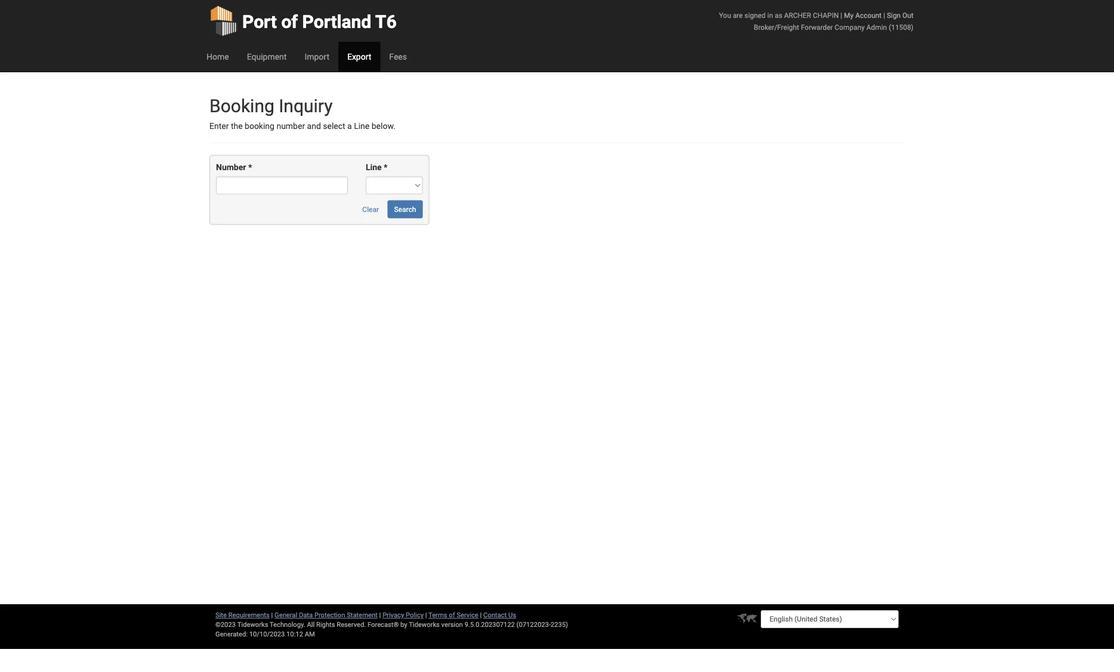 Task type: locate. For each thing, give the bounding box(es) containing it.
rights
[[317, 621, 335, 629]]

account
[[856, 11, 882, 19]]

| up tideworks
[[426, 611, 427, 619]]

site
[[216, 611, 227, 619]]

port of portland t6 link
[[210, 0, 397, 42]]

1 vertical spatial line
[[366, 162, 382, 172]]

0 vertical spatial line
[[354, 121, 370, 131]]

t6
[[376, 11, 397, 32]]

you
[[720, 11, 732, 19]]

data
[[299, 611, 313, 619]]

archer
[[785, 11, 812, 19]]

protection
[[315, 611, 345, 619]]

site requirements | general data protection statement | privacy policy | terms of service | contact us ©2023 tideworks technology. all rights reserved. forecast® by tideworks version 9.5.0.202307122 (07122023-2235) generated: 10/10/2023 10:12 am
[[216, 611, 568, 638]]

booking
[[210, 95, 275, 116]]

line right a
[[354, 121, 370, 131]]

technology.
[[270, 621, 306, 629]]

export button
[[339, 42, 381, 72]]

statement
[[347, 611, 378, 619]]

privacy policy link
[[383, 611, 424, 619]]

out
[[903, 11, 914, 19]]

number
[[277, 121, 305, 131]]

of right port
[[282, 11, 298, 32]]

| left general
[[271, 611, 273, 619]]

number
[[216, 162, 246, 172]]

reserved.
[[337, 621, 366, 629]]

my
[[845, 11, 854, 19]]

line up clear button at the top left of page
[[366, 162, 382, 172]]

chapin
[[814, 11, 839, 19]]

(07122023-
[[517, 621, 551, 629]]

inquiry
[[279, 95, 333, 116]]

home button
[[198, 42, 238, 72]]

of inside port of portland t6 link
[[282, 11, 298, 32]]

number *
[[216, 162, 252, 172]]

| up forecast®
[[380, 611, 381, 619]]

2 * from the left
[[384, 162, 388, 172]]

2235)
[[551, 621, 568, 629]]

home
[[207, 52, 229, 62]]

search button
[[388, 200, 423, 218]]

equipment button
[[238, 42, 296, 72]]

tideworks
[[409, 621, 440, 629]]

broker/freight
[[754, 23, 800, 31]]

10/10/2023
[[249, 630, 285, 638]]

enter
[[210, 121, 229, 131]]

line *
[[366, 162, 388, 172]]

site requirements link
[[216, 611, 270, 619]]

1 horizontal spatial of
[[449, 611, 455, 619]]

0 horizontal spatial of
[[282, 11, 298, 32]]

my account link
[[845, 11, 882, 19]]

by
[[401, 621, 408, 629]]

clear button
[[356, 200, 386, 218]]

* right number
[[248, 162, 252, 172]]

0 horizontal spatial *
[[248, 162, 252, 172]]

* for line *
[[384, 162, 388, 172]]

|
[[841, 11, 843, 19], [884, 11, 886, 19], [271, 611, 273, 619], [380, 611, 381, 619], [426, 611, 427, 619], [480, 611, 482, 619]]

of inside site requirements | general data protection statement | privacy policy | terms of service | contact us ©2023 tideworks technology. all rights reserved. forecast® by tideworks version 9.5.0.202307122 (07122023-2235) generated: 10/10/2023 10:12 am
[[449, 611, 455, 619]]

all
[[307, 621, 315, 629]]

am
[[305, 630, 315, 638]]

1 * from the left
[[248, 162, 252, 172]]

10:12
[[287, 630, 303, 638]]

| up "9.5.0.202307122"
[[480, 611, 482, 619]]

portland
[[303, 11, 372, 32]]

admin
[[867, 23, 888, 31]]

service
[[457, 611, 479, 619]]

Number * text field
[[216, 176, 348, 194]]

| left sign
[[884, 11, 886, 19]]

contact
[[484, 611, 507, 619]]

of up version
[[449, 611, 455, 619]]

in
[[768, 11, 774, 19]]

as
[[775, 11, 783, 19]]

* down below.
[[384, 162, 388, 172]]

* for number *
[[248, 162, 252, 172]]

privacy
[[383, 611, 404, 619]]

1 horizontal spatial *
[[384, 162, 388, 172]]

1 vertical spatial of
[[449, 611, 455, 619]]

*
[[248, 162, 252, 172], [384, 162, 388, 172]]

and
[[307, 121, 321, 131]]

0 vertical spatial of
[[282, 11, 298, 32]]

line
[[354, 121, 370, 131], [366, 162, 382, 172]]

of
[[282, 11, 298, 32], [449, 611, 455, 619]]

general data protection statement link
[[275, 611, 378, 619]]



Task type: vqa. For each thing, say whether or not it's contained in the screenshot.
the Forecast® by Tideworks Image
no



Task type: describe. For each thing, give the bounding box(es) containing it.
the
[[231, 121, 243, 131]]

clear
[[363, 205, 379, 213]]

9.5.0.202307122
[[465, 621, 515, 629]]

generated:
[[216, 630, 248, 638]]

fees button
[[381, 42, 416, 72]]

select
[[323, 121, 346, 131]]

company
[[835, 23, 865, 31]]

forwarder
[[802, 23, 834, 31]]

(11508)
[[889, 23, 914, 31]]

sign
[[888, 11, 901, 19]]

forecast®
[[368, 621, 399, 629]]

a
[[348, 121, 352, 131]]

below.
[[372, 121, 396, 131]]

line inside booking inquiry enter the booking number and select a line below.
[[354, 121, 370, 131]]

version
[[442, 621, 463, 629]]

policy
[[406, 611, 424, 619]]

port of portland t6
[[242, 11, 397, 32]]

equipment
[[247, 52, 287, 62]]

us
[[509, 611, 517, 619]]

sign out link
[[888, 11, 914, 19]]

search
[[394, 205, 416, 213]]

requirements
[[229, 611, 270, 619]]

contact us link
[[484, 611, 517, 619]]

general
[[275, 611, 297, 619]]

you are signed in as archer chapin | my account | sign out broker/freight forwarder company admin (11508)
[[720, 11, 914, 31]]

fees
[[390, 52, 407, 62]]

signed
[[745, 11, 766, 19]]

export
[[348, 52, 372, 62]]

booking inquiry enter the booking number and select a line below.
[[210, 95, 396, 131]]

port
[[242, 11, 277, 32]]

terms
[[429, 611, 448, 619]]

are
[[733, 11, 743, 19]]

booking
[[245, 121, 275, 131]]

import
[[305, 52, 330, 62]]

©2023 tideworks
[[216, 621, 268, 629]]

| left my on the top of page
[[841, 11, 843, 19]]

terms of service link
[[429, 611, 479, 619]]

import button
[[296, 42, 339, 72]]



